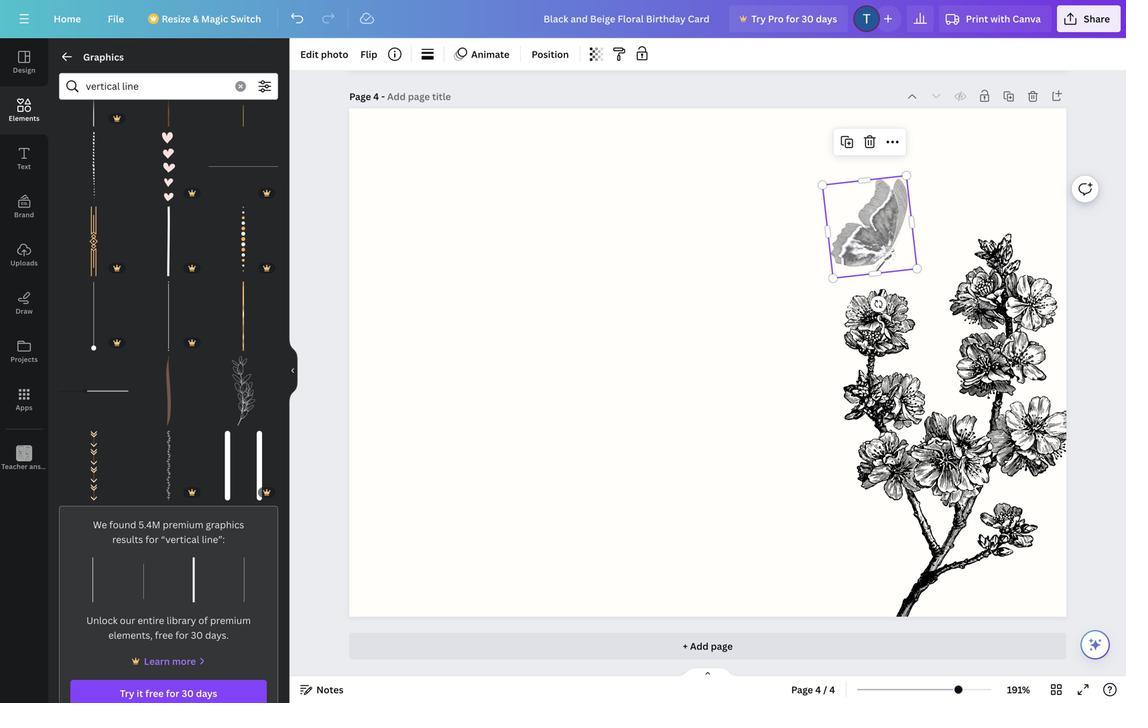 Task type: vqa. For each thing, say whether or not it's contained in the screenshot.
File popup button
yes



Task type: describe. For each thing, give the bounding box(es) containing it.
Page title text field
[[387, 90, 452, 103]]

try it free for 30 days
[[120, 688, 217, 700]]

191% button
[[997, 680, 1040, 701]]

for inside unlock our entire library of premium elements, free for 30 days.
[[175, 629, 189, 642]]

graphics
[[206, 519, 244, 531]]

+
[[683, 640, 688, 653]]

page for page 4 -
[[349, 90, 371, 103]]

try for try it free for 30 days
[[120, 688, 134, 700]]

apps
[[16, 404, 33, 413]]

share
[[1084, 12, 1110, 25]]

days inside button
[[196, 688, 217, 700]]

file
[[108, 12, 124, 25]]

elements
[[9, 114, 40, 123]]

animate button
[[450, 44, 515, 65]]

for inside button
[[166, 688, 179, 700]]

switch
[[230, 12, 261, 25]]

draw button
[[0, 280, 48, 328]]

canva assistant image
[[1087, 637, 1103, 654]]

projects button
[[0, 328, 48, 376]]

&
[[193, 12, 199, 25]]

found
[[109, 519, 136, 531]]

text
[[17, 162, 31, 171]]

30 inside "try it free for 30 days" button
[[182, 688, 194, 700]]

resize & magic switch
[[162, 12, 261, 25]]

more
[[172, 656, 196, 668]]

try it free for 30 days button
[[70, 681, 267, 704]]

for inside we found 5.4m premium graphics results for "vertical line":
[[145, 533, 159, 546]]

free inside unlock our entire library of premium elements, free for 30 days.
[[155, 629, 173, 642]]

uploads button
[[0, 231, 48, 280]]

try pro for 30 days button
[[729, 5, 848, 32]]

keys
[[55, 462, 69, 472]]

print
[[966, 12, 988, 25]]

entire
[[138, 615, 164, 627]]

try pro for 30 days
[[751, 12, 837, 25]]

lined wireframe slider image
[[59, 357, 128, 426]]

/
[[823, 684, 827, 697]]

pro
[[768, 12, 784, 25]]

our
[[120, 615, 135, 627]]

home link
[[43, 5, 92, 32]]

share button
[[1057, 5, 1121, 32]]

of
[[198, 615, 208, 627]]

photo
[[321, 48, 348, 61]]

hearts cute vertical line drawing image
[[134, 132, 203, 202]]

premium inside we found 5.4m premium graphics results for "vertical line":
[[163, 519, 203, 531]]

file button
[[97, 5, 135, 32]]

vertical pattern image
[[59, 431, 128, 501]]

results
[[112, 533, 143, 546]]

apps button
[[0, 376, 48, 424]]

design button
[[0, 38, 48, 86]]

print with canva
[[966, 12, 1041, 25]]

text button
[[0, 135, 48, 183]]

page 4 / 4
[[791, 684, 835, 697]]

days.
[[205, 629, 229, 642]]

resize
[[162, 12, 190, 25]]

free inside "try it free for 30 days" button
[[145, 688, 164, 700]]

30 inside try pro for 30 days button
[[802, 12, 814, 25]]

notes
[[316, 684, 343, 697]]

+ add page button
[[349, 633, 1066, 660]]

copper line image
[[134, 57, 203, 127]]

print with canva button
[[939, 5, 1052, 32]]

191%
[[1007, 684, 1030, 697]]

side panel tab list
[[0, 38, 69, 483]]

position button
[[526, 44, 574, 65]]

learn more
[[144, 656, 196, 668]]

gold vertical lines image
[[209, 57, 278, 127]]

4 for /
[[815, 684, 821, 697]]



Task type: locate. For each thing, give the bounding box(es) containing it.
show pages image
[[676, 668, 740, 678]]

projects
[[10, 355, 38, 364]]

0 horizontal spatial 4
[[373, 90, 379, 103]]

page 4 -
[[349, 90, 387, 103]]

-
[[381, 90, 385, 103]]

4
[[373, 90, 379, 103], [815, 684, 821, 697], [829, 684, 835, 697]]

2 horizontal spatial 4
[[829, 684, 835, 697]]

0 vertical spatial premium
[[163, 519, 203, 531]]

answer
[[29, 462, 53, 472]]

for down 5.4m
[[145, 533, 159, 546]]

30
[[802, 12, 814, 25], [191, 629, 203, 642], [182, 688, 194, 700]]

we found 5.4m premium graphics results for "vertical line":
[[93, 519, 244, 546]]

hide image
[[289, 339, 298, 403]]

;
[[23, 463, 25, 471]]

graphics
[[83, 51, 124, 63]]

0 vertical spatial days
[[816, 12, 837, 25]]

premium up "vertical
[[163, 519, 203, 531]]

for down learn more
[[166, 688, 179, 700]]

0 horizontal spatial days
[[196, 688, 217, 700]]

brand
[[14, 210, 34, 220]]

2 vertical spatial 30
[[182, 688, 194, 700]]

edit photo
[[300, 48, 348, 61]]

line":
[[202, 533, 225, 546]]

days
[[816, 12, 837, 25], [196, 688, 217, 700]]

1 vertical spatial page
[[791, 684, 813, 697]]

position
[[532, 48, 569, 61]]

page left '-'
[[349, 90, 371, 103]]

Search graphics search field
[[86, 74, 227, 99]]

with
[[990, 12, 1010, 25]]

brown vertical line image
[[134, 357, 203, 426]]

5.4m
[[139, 519, 160, 531]]

0 vertical spatial try
[[751, 12, 766, 25]]

premium up days.
[[210, 615, 251, 627]]

learn
[[144, 656, 170, 668]]

it
[[137, 688, 143, 700]]

free down entire
[[155, 629, 173, 642]]

learn more button
[[129, 654, 208, 670]]

flip button
[[355, 44, 383, 65]]

vertical border text divider art deco line icon image
[[59, 207, 128, 276]]

30 down of
[[191, 629, 203, 642]]

flip
[[360, 48, 377, 61]]

Design title text field
[[533, 5, 724, 32]]

edit
[[300, 48, 319, 61]]

page for page 4 / 4
[[791, 684, 813, 697]]

free right it
[[145, 688, 164, 700]]

premium
[[163, 519, 203, 531], [210, 615, 251, 627]]

1 horizontal spatial days
[[816, 12, 837, 25]]

30 right pro
[[802, 12, 814, 25]]

for
[[786, 12, 799, 25], [145, 533, 159, 546], [175, 629, 189, 642], [166, 688, 179, 700]]

add
[[690, 640, 709, 653]]

unlock our entire library of premium elements, free for 30 days.
[[86, 615, 251, 642]]

brand button
[[0, 183, 48, 231]]

0 horizontal spatial try
[[120, 688, 134, 700]]

animate
[[471, 48, 509, 61]]

4 left / at the right of the page
[[815, 684, 821, 697]]

try
[[751, 12, 766, 25], [120, 688, 134, 700]]

try inside button
[[751, 12, 766, 25]]

try left it
[[120, 688, 134, 700]]

magic
[[201, 12, 228, 25]]

page inside button
[[791, 684, 813, 697]]

30 inside unlock our entire library of premium elements, free for 30 days.
[[191, 629, 203, 642]]

elements,
[[108, 629, 153, 642]]

1 vertical spatial 30
[[191, 629, 203, 642]]

group
[[59, 57, 128, 127], [134, 57, 203, 127], [209, 57, 278, 127], [59, 124, 128, 202], [134, 132, 203, 202], [209, 132, 278, 202], [134, 199, 203, 276], [209, 199, 278, 276], [59, 207, 128, 276], [59, 274, 128, 351], [134, 274, 203, 351], [209, 274, 278, 351], [59, 357, 128, 426], [134, 357, 203, 426], [209, 423, 278, 501], [59, 431, 128, 501], [134, 431, 203, 501]]

0 vertical spatial page
[[349, 90, 371, 103]]

free
[[155, 629, 173, 642], [145, 688, 164, 700]]

notes button
[[295, 680, 349, 701]]

gold line image
[[209, 282, 278, 351]]

for right pro
[[786, 12, 799, 25]]

4 right / at the right of the page
[[829, 684, 835, 697]]

page
[[349, 90, 371, 103], [791, 684, 813, 697]]

4 for -
[[373, 90, 379, 103]]

draw
[[16, 307, 33, 316]]

teacher
[[1, 462, 28, 472]]

for down library
[[175, 629, 189, 642]]

canva
[[1013, 12, 1041, 25]]

try for try pro for 30 days
[[751, 12, 766, 25]]

1 vertical spatial days
[[196, 688, 217, 700]]

1 horizontal spatial page
[[791, 684, 813, 697]]

1 horizontal spatial 4
[[815, 684, 821, 697]]

0 vertical spatial free
[[155, 629, 173, 642]]

page 4 / 4 button
[[786, 680, 841, 701]]

days inside button
[[816, 12, 837, 25]]

we
[[93, 519, 107, 531]]

1 vertical spatial try
[[120, 688, 134, 700]]

page
[[711, 640, 733, 653]]

0 vertical spatial 30
[[802, 12, 814, 25]]

1 horizontal spatial try
[[751, 12, 766, 25]]

premium inside unlock our entire library of premium elements, free for 30 days.
[[210, 615, 251, 627]]

try inside button
[[120, 688, 134, 700]]

home
[[54, 12, 81, 25]]

edit photo button
[[295, 44, 354, 65]]

days right pro
[[816, 12, 837, 25]]

for inside button
[[786, 12, 799, 25]]

uploads
[[10, 259, 38, 268]]

days down more
[[196, 688, 217, 700]]

elements button
[[0, 86, 48, 135]]

1 vertical spatial free
[[145, 688, 164, 700]]

unlock
[[86, 615, 118, 627]]

main menu bar
[[0, 0, 1126, 38]]

1 vertical spatial premium
[[210, 615, 251, 627]]

design
[[13, 66, 35, 75]]

library
[[167, 615, 196, 627]]

dotted vertical line image
[[209, 207, 278, 276]]

4 left '-'
[[373, 90, 379, 103]]

page left / at the right of the page
[[791, 684, 813, 697]]

0 horizontal spatial page
[[349, 90, 371, 103]]

0 horizontal spatial premium
[[163, 519, 203, 531]]

1 horizontal spatial premium
[[210, 615, 251, 627]]

+ add page
[[683, 640, 733, 653]]

resize & magic switch button
[[140, 5, 272, 32]]

30 down more
[[182, 688, 194, 700]]

teacher answer keys
[[1, 462, 69, 472]]

try left pro
[[751, 12, 766, 25]]

"vertical
[[161, 533, 199, 546]]



